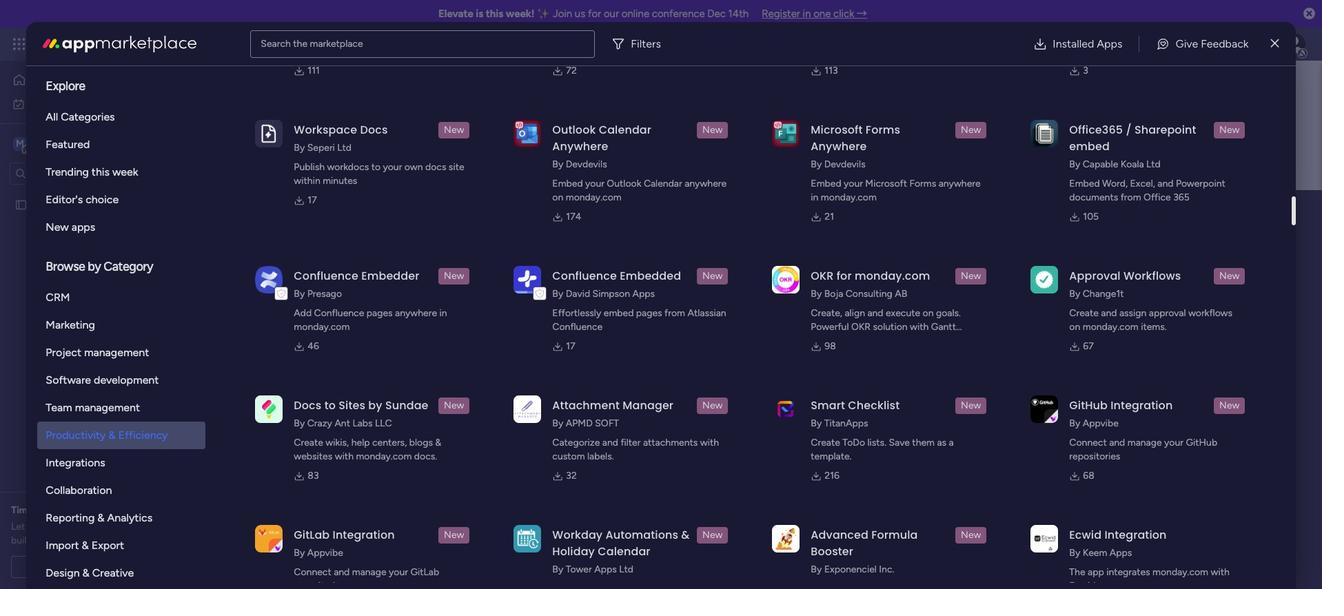 Task type: describe. For each thing, give the bounding box(es) containing it.
a inside button
[[88, 561, 93, 573]]

ecwid inside the app integrates monday.com with ecwid
[[1070, 581, 1096, 590]]

0 vertical spatial this
[[486, 8, 504, 20]]

design & creative
[[46, 567, 134, 580]]

by devdevils for outlook calendar anywhere
[[553, 159, 607, 170]]

approval
[[1070, 268, 1121, 284]]

0 horizontal spatial workspace
[[59, 137, 113, 150]]

anywhere inside add confluence pages anywhere in monday.com
[[395, 308, 437, 319]]

connect for gitlab
[[294, 567, 332, 579]]

schedule a meeting button
[[11, 557, 165, 579]]

labels.
[[588, 451, 614, 463]]

smart checklist
[[811, 398, 900, 414]]

our inside time for an expert review let our experts review what you've built so far. free of charge
[[27, 521, 42, 533]]

powerful
[[811, 321, 849, 333]]

from inside embed word, excel, and powerpoint documents from office 365
[[1121, 192, 1142, 203]]

search
[[261, 38, 291, 49]]

0 vertical spatial github
[[1070, 398, 1108, 414]]

new for github integration
[[1220, 400, 1240, 412]]

monday.com inside create and assign approval workflows on monday.com items.
[[1083, 321, 1139, 333]]

outlook inside outlook calendar anywhere
[[553, 122, 596, 138]]

1 vertical spatial this
[[92, 166, 110, 179]]

appvibe for github
[[1083, 418, 1119, 430]]

categories
[[61, 110, 115, 123]]

calendar inside embed your outlook calendar anywhere on monday.com
[[644, 178, 683, 190]]

confluence up presago at the left of page
[[294, 268, 359, 284]]

by for attachment manager
[[553, 418, 564, 430]]

see plans button
[[223, 34, 289, 54]]

approval workflows
[[1070, 268, 1182, 284]]

0 horizontal spatial gitlab
[[294, 528, 330, 543]]

apmd
[[566, 418, 593, 430]]

manager
[[623, 398, 674, 414]]

what
[[109, 521, 131, 533]]

publish
[[294, 161, 325, 173]]

centers,
[[372, 437, 407, 449]]

17 for confluence embedded
[[566, 341, 576, 352]]

work for my
[[46, 98, 67, 109]]

monday.com up ab
[[855, 268, 931, 284]]

design
[[46, 567, 80, 580]]

create wikis, help centers, blogs & websites with monday.com docs.
[[294, 437, 442, 463]]

pages for embedded
[[636, 308, 662, 319]]

apps right tower
[[595, 564, 617, 576]]

visited
[[381, 311, 410, 323]]

search everything image
[[1206, 37, 1219, 51]]

by for microsoft forms anywhere
[[811, 159, 822, 170]]

0 vertical spatial our
[[604, 8, 619, 20]]

new for smart checklist
[[961, 400, 982, 412]]

1 vertical spatial docs
[[294, 398, 322, 414]]

by for approval workflows
[[1070, 288, 1081, 300]]

17 for workspace docs
[[308, 194, 317, 206]]

test inside test list box
[[32, 199, 51, 211]]

ecwid inside ecwid integration by keem apps
[[1070, 528, 1102, 543]]

exponenciel
[[825, 564, 877, 576]]

new for advanced formula booster
[[961, 530, 982, 541]]

1 vertical spatial review
[[79, 521, 107, 533]]

online
[[622, 8, 650, 20]]

connect for github
[[1070, 437, 1107, 449]]

smart
[[811, 398, 846, 414]]

new for okr for monday.com
[[961, 270, 982, 282]]

automations
[[606, 528, 679, 543]]

0 vertical spatial review
[[95, 505, 125, 517]]

apps marketplace image
[[43, 36, 197, 52]]

documents
[[1070, 192, 1119, 203]]

editor's choice
[[46, 193, 119, 206]]

by apmd soft
[[553, 418, 619, 430]]

your inside embed your outlook calendar anywhere on monday.com
[[586, 178, 605, 190]]

formula
[[872, 528, 918, 543]]

custom
[[553, 451, 585, 463]]

by change1t
[[1070, 288, 1125, 300]]

devdevils for outlook
[[566, 159, 607, 170]]

1 horizontal spatial by
[[369, 398, 383, 414]]

workspace selection element
[[13, 136, 115, 153]]

on for outlook calendar anywhere
[[553, 192, 564, 203]]

anywhere for outlook
[[553, 139, 609, 154]]

give feedback
[[1176, 37, 1249, 50]]

template.
[[811, 451, 852, 463]]

see plans
[[241, 38, 283, 50]]

register
[[762, 8, 801, 20]]

help image
[[1236, 37, 1250, 51]]

home button
[[8, 69, 148, 91]]

app logo image for advanced formula booster
[[773, 525, 800, 553]]

3
[[1084, 65, 1089, 77]]

anywhere for microsoft
[[811, 139, 867, 154]]

embedded
[[620, 268, 682, 284]]

new for attachment manager
[[703, 400, 723, 412]]

app logo image for workday automations & holiday calendar
[[514, 525, 542, 553]]

0 horizontal spatial okr
[[811, 268, 834, 284]]

give
[[1176, 37, 1199, 50]]

brad klo image
[[1284, 33, 1306, 55]]

installed apps
[[1053, 37, 1123, 50]]

installed apps button
[[1023, 30, 1134, 58]]

by appvibe for github
[[1070, 418, 1119, 430]]

embed for microsoft forms anywhere
[[811, 178, 842, 190]]

workday
[[553, 528, 603, 543]]

wikis,
[[326, 437, 349, 449]]

confluence up david
[[553, 268, 617, 284]]

seperi
[[307, 142, 335, 154]]

join
[[553, 8, 573, 20]]

by presago
[[294, 288, 342, 300]]

workspace docs
[[294, 122, 388, 138]]

solution
[[874, 321, 908, 333]]

filters
[[631, 37, 661, 50]]

embed for outlook calendar anywhere
[[553, 178, 583, 190]]

create and assign approval workflows on monday.com items.
[[1070, 308, 1233, 333]]

excel,
[[1131, 178, 1156, 190]]

new for confluence embedder
[[444, 270, 464, 282]]

monday.com inside embed your outlook calendar anywhere on monday.com
[[566, 192, 622, 203]]

workflows
[[1189, 308, 1233, 319]]

my work button
[[8, 93, 148, 115]]

14th
[[729, 8, 749, 20]]

for for okr for monday.com
[[837, 268, 852, 284]]

your for workspace docs
[[383, 161, 402, 173]]

0 vertical spatial for
[[588, 8, 602, 20]]

72
[[566, 65, 577, 77]]

the app integrates monday.com with ecwid
[[1070, 567, 1230, 590]]

app logo image for workspace docs
[[255, 120, 283, 147]]

integration for gitlab integration
[[333, 528, 395, 543]]

help button
[[1206, 550, 1254, 573]]

app logo image for outlook calendar anywhere
[[514, 120, 542, 147]]

0 horizontal spatial by
[[88, 259, 101, 274]]

app logo image for gitlab integration
[[255, 525, 283, 553]]

github inside connect and manage your github repositories
[[1187, 437, 1218, 449]]

presago
[[307, 288, 342, 300]]

& for analytics
[[97, 512, 105, 525]]

confluence embedded
[[553, 268, 682, 284]]

monday.com inside create wikis, help centers, blogs & websites with monday.com docs.
[[356, 451, 412, 463]]

management for project management
[[84, 346, 149, 359]]

import
[[46, 539, 79, 552]]

own
[[405, 161, 423, 173]]

docs to sites by sundae
[[294, 398, 429, 414]]

free
[[61, 535, 80, 547]]

appvibe for gitlab
[[307, 548, 343, 559]]

microsoft inside embed your microsoft forms anywhere in monday.com
[[866, 178, 908, 190]]

help
[[352, 437, 370, 449]]

new for workspace docs
[[444, 124, 464, 136]]

by for confluence embedded
[[553, 288, 564, 300]]

confluence embedder
[[294, 268, 420, 284]]

schedule
[[45, 561, 85, 573]]

ant
[[335, 418, 350, 430]]

monday.com inside add confluence pages anywhere in monday.com
[[294, 321, 350, 333]]

by for workday automations & holiday calendar
[[553, 564, 564, 576]]

& for export
[[82, 539, 89, 552]]

help
[[1217, 555, 1242, 569]]

0 vertical spatial docs
[[360, 122, 388, 138]]

0 vertical spatial ltd
[[337, 142, 352, 154]]

with inside create wikis, help centers, blogs & websites with monday.com docs.
[[335, 451, 354, 463]]

by titanapps
[[811, 418, 869, 430]]

m
[[16, 138, 24, 149]]

workspace image
[[13, 136, 27, 151]]

new for outlook calendar anywhere
[[703, 124, 723, 136]]

confluence inside effortlessly embed pages from atlassian confluence
[[553, 321, 603, 333]]

your inside embed your microsoft forms anywhere in monday.com
[[844, 178, 863, 190]]

time
[[11, 505, 33, 517]]

embed your microsoft forms anywhere in monday.com
[[811, 178, 981, 203]]

confluence inside add confluence pages anywhere in monday.com
[[314, 308, 364, 319]]

by for okr for monday.com
[[811, 288, 822, 300]]

explore
[[46, 79, 85, 94]]

add confluence pages anywhere in monday.com
[[294, 308, 447, 333]]

98
[[825, 341, 836, 352]]

repositories for gitlab
[[294, 581, 345, 590]]

collaboration
[[46, 484, 112, 497]]

save
[[889, 437, 910, 449]]

my
[[30, 98, 44, 109]]

is
[[476, 8, 484, 20]]

ltd for office365 / sharepoint embed
[[1147, 159, 1161, 170]]

apps inside button
[[1097, 37, 1123, 50]]

by crazy ant labs llc
[[294, 418, 392, 430]]

advanced formula booster
[[811, 528, 918, 560]]

home
[[32, 74, 58, 86]]

app logo image for okr for monday.com
[[773, 266, 800, 294]]

0 vertical spatial management
[[139, 36, 214, 52]]

connect and manage your gitlab repositories
[[294, 567, 439, 590]]

charge
[[94, 535, 124, 547]]

by for docs to sites by sundae
[[294, 418, 305, 430]]

office365
[[1070, 122, 1124, 138]]

embed inside effortlessly embed pages from atlassian confluence
[[604, 308, 634, 319]]

ab
[[895, 288, 908, 300]]

1 horizontal spatial workspace
[[478, 311, 525, 323]]

with inside categorize and filter attachments with custom labels.
[[701, 437, 719, 449]]

workspace
[[294, 122, 357, 138]]

filter
[[621, 437, 641, 449]]

apps image
[[1172, 37, 1186, 51]]

app logo image for office365 / sharepoint embed
[[1031, 120, 1059, 147]]

on inside create, align and execute on goals. powerful okr solution with gantt roadmap
[[923, 308, 934, 319]]

32
[[566, 470, 577, 482]]



Task type: vqa. For each thing, say whether or not it's contained in the screenshot.


Task type: locate. For each thing, give the bounding box(es) containing it.
anywhere inside outlook calendar anywhere
[[553, 139, 609, 154]]

1 vertical spatial workspace
[[478, 311, 525, 323]]

0 horizontal spatial a
[[88, 561, 93, 573]]

test inside test link
[[283, 343, 302, 355]]

1 horizontal spatial connect
[[1070, 437, 1107, 449]]

by devdevils down microsoft forms anywhere
[[811, 159, 866, 170]]

by down microsoft forms anywhere
[[811, 159, 822, 170]]

monday.com down assign
[[1083, 321, 1139, 333]]

0 horizontal spatial by appvibe
[[294, 548, 343, 559]]

new for gitlab integration
[[444, 530, 464, 541]]

1 vertical spatial connect
[[294, 567, 332, 579]]

appvibe down gitlab integration
[[307, 548, 343, 559]]

connect and manage your github repositories
[[1070, 437, 1218, 463]]

repositories down gitlab integration
[[294, 581, 345, 590]]

a down import & export
[[88, 561, 93, 573]]

monday.com inside embed your microsoft forms anywhere in monday.com
[[821, 192, 877, 203]]

test list box
[[0, 190, 176, 403]]

github
[[1070, 398, 1108, 414], [1187, 437, 1218, 449]]

& inside workday automations & holiday calendar
[[682, 528, 690, 543]]

new for microsoft forms anywhere
[[961, 124, 982, 136]]

& left efficiency
[[109, 429, 116, 442]]

pages inside add confluence pages anywhere in monday.com
[[367, 308, 393, 319]]

by capable koala ltd
[[1070, 159, 1161, 170]]

integrations
[[46, 457, 105, 470]]

manage inside the connect and manage your gitlab repositories
[[352, 567, 387, 579]]

create, align and execute on goals. powerful okr solution with gantt roadmap
[[811, 308, 961, 347]]

2 devdevils from the left
[[825, 159, 866, 170]]

3 embed from the left
[[1070, 178, 1100, 190]]

this right recently
[[460, 311, 476, 323]]

office
[[1144, 192, 1172, 203]]

main workspace
[[32, 137, 113, 150]]

work for monday
[[111, 36, 136, 52]]

create,
[[811, 308, 843, 319]]

microsoft down 113
[[811, 122, 863, 138]]

pages for embedder
[[367, 308, 393, 319]]

on for approval workflows
[[1070, 321, 1081, 333]]

apps up "integrates"
[[1110, 548, 1133, 559]]

by for workspace docs
[[294, 142, 305, 154]]

0 horizontal spatial create
[[294, 437, 323, 449]]

on inside embed your outlook calendar anywhere on monday.com
[[553, 192, 564, 203]]

by for confluence embedder
[[294, 288, 305, 300]]

microsoft inside microsoft forms anywhere
[[811, 122, 863, 138]]

on
[[553, 192, 564, 203], [923, 308, 934, 319], [1070, 321, 1081, 333]]

trending
[[46, 166, 89, 179]]

and down github integration
[[1110, 437, 1126, 449]]

1 horizontal spatial work
[[111, 36, 136, 52]]

from down excel,
[[1121, 192, 1142, 203]]

okr inside create, align and execute on goals. powerful okr solution with gantt roadmap
[[852, 321, 871, 333]]

0 horizontal spatial github
[[1070, 398, 1108, 414]]

1 vertical spatial by appvibe
[[294, 548, 343, 559]]

by exponenciel inc.
[[811, 564, 895, 576]]

monday.com up "21"
[[821, 192, 877, 203]]

embed down simpson
[[604, 308, 634, 319]]

2 vertical spatial calendar
[[598, 544, 651, 560]]

to up crazy in the bottom left of the page
[[325, 398, 336, 414]]

for inside time for an expert review let our experts review what you've built so far. free of charge
[[35, 505, 48, 517]]

outlook
[[553, 122, 596, 138], [607, 178, 642, 190]]

integration up the connect and manage your gitlab repositories
[[333, 528, 395, 543]]

1 horizontal spatial forms
[[910, 178, 937, 190]]

by for smart checklist
[[811, 418, 822, 430]]

app logo image for attachment manager
[[514, 396, 542, 423]]

1 vertical spatial outlook
[[607, 178, 642, 190]]

and right boards
[[292, 311, 308, 323]]

0 vertical spatial by
[[88, 259, 101, 274]]

anywhere for outlook calendar anywhere
[[685, 178, 727, 190]]

your down github integration
[[1165, 437, 1184, 449]]

0 horizontal spatial work
[[46, 98, 67, 109]]

0 vertical spatial to
[[372, 161, 381, 173]]

create inside create wikis, help centers, blogs & websites with monday.com docs.
[[294, 437, 323, 449]]

your for github integration
[[1165, 437, 1184, 449]]

in inside add confluence pages anywhere in monday.com
[[440, 308, 447, 319]]

devdevils down microsoft forms anywhere
[[825, 159, 866, 170]]

0 horizontal spatial ltd
[[337, 142, 352, 154]]

by left david
[[553, 288, 564, 300]]

by appvibe
[[1070, 418, 1119, 430], [294, 548, 343, 559]]

outlook down '72'
[[553, 122, 596, 138]]

1 horizontal spatial our
[[604, 8, 619, 20]]

ecwid up keem
[[1070, 528, 1102, 543]]

attachment
[[553, 398, 620, 414]]

67
[[1084, 341, 1094, 352]]

calendar inside workday automations & holiday calendar
[[598, 544, 651, 560]]

confluence down 'effortlessly'
[[553, 321, 603, 333]]

installed
[[1053, 37, 1095, 50]]

atlassian
[[688, 308, 727, 319]]

1 horizontal spatial microsoft
[[866, 178, 908, 190]]

project
[[46, 346, 81, 359]]

1 horizontal spatial to
[[372, 161, 381, 173]]

0 horizontal spatial to
[[325, 398, 336, 414]]

1 embed from the left
[[553, 178, 583, 190]]

integration up "integrates"
[[1105, 528, 1167, 543]]

embed up "21"
[[811, 178, 842, 190]]

pages
[[367, 308, 393, 319], [636, 308, 662, 319]]

monday.com up 174
[[566, 192, 622, 203]]

21
[[825, 211, 834, 223]]

1 vertical spatial forms
[[910, 178, 937, 190]]

development
[[94, 374, 159, 387]]

2 vertical spatial on
[[1070, 321, 1081, 333]]

your inside the connect and manage your gitlab repositories
[[389, 567, 408, 579]]

and for categorize and filter attachments with custom labels.
[[603, 437, 619, 449]]

& right design
[[82, 567, 90, 580]]

recent boards
[[260, 278, 332, 291]]

ltd down workspace docs
[[337, 142, 352, 154]]

1 horizontal spatial repositories
[[1070, 451, 1121, 463]]

1 vertical spatial test
[[283, 343, 302, 355]]

by appvibe down gitlab integration
[[294, 548, 343, 559]]

2 horizontal spatial ltd
[[1147, 159, 1161, 170]]

marketplace
[[310, 38, 363, 49]]

create up "template."
[[811, 437, 841, 449]]

& for creative
[[82, 567, 90, 580]]

and
[[1158, 178, 1174, 190], [868, 308, 884, 319], [1102, 308, 1118, 319], [292, 311, 308, 323], [603, 437, 619, 449], [1110, 437, 1126, 449], [334, 567, 350, 579]]

app logo image for github integration
[[1031, 396, 1059, 423]]

and up labels.
[[603, 437, 619, 449]]

with inside the app integrates monday.com with ecwid
[[1211, 567, 1230, 579]]

lists.
[[868, 437, 887, 449]]

by devdevils down outlook calendar anywhere
[[553, 159, 607, 170]]

by down smart on the right bottom of the page
[[811, 418, 822, 430]]

0 vertical spatial appvibe
[[1083, 418, 1119, 430]]

connect down gitlab integration
[[294, 567, 332, 579]]

software development
[[46, 374, 159, 387]]

0 horizontal spatial forms
[[866, 122, 901, 138]]

0 horizontal spatial pages
[[367, 308, 393, 319]]

recently
[[412, 311, 448, 323]]

by left seperi
[[294, 142, 305, 154]]

click
[[834, 8, 855, 20]]

1 pages from the left
[[367, 308, 393, 319]]

efficiency
[[118, 429, 168, 442]]

outlook inside embed your outlook calendar anywhere on monday.com
[[607, 178, 642, 190]]

by left "capable"
[[1070, 159, 1081, 170]]

categorize
[[553, 437, 600, 449]]

2 vertical spatial for
[[35, 505, 48, 517]]

by down gitlab integration
[[294, 548, 305, 559]]

anywhere for microsoft forms anywhere
[[939, 178, 981, 190]]

2 anywhere from the left
[[811, 139, 867, 154]]

ecwid down "the"
[[1070, 581, 1096, 590]]

app logo image
[[255, 120, 283, 147], [514, 120, 542, 147], [773, 120, 800, 147], [1031, 120, 1059, 147], [255, 266, 283, 294], [514, 266, 542, 294], [773, 266, 800, 294], [1031, 266, 1059, 294], [773, 396, 800, 423], [255, 396, 283, 423], [514, 396, 542, 423], [1031, 396, 1059, 423], [255, 525, 283, 553], [514, 525, 542, 553], [773, 525, 800, 553], [1031, 525, 1059, 553]]

boards
[[260, 311, 290, 323]]

by devdevils for microsoft forms anywhere
[[811, 159, 866, 170]]

embed inside office365 / sharepoint embed
[[1070, 139, 1110, 154]]

create down 'by change1t'
[[1070, 308, 1099, 319]]

monday.com down centers, on the bottom left of the page
[[356, 451, 412, 463]]

create inside create and assign approval workflows on monday.com items.
[[1070, 308, 1099, 319]]

workday automations & holiday calendar
[[553, 528, 690, 560]]

None field
[[341, 197, 1267, 226]]

0 horizontal spatial docs
[[294, 398, 322, 414]]

appvibe
[[1083, 418, 1119, 430], [307, 548, 343, 559]]

0 horizontal spatial outlook
[[553, 122, 596, 138]]

review up what
[[95, 505, 125, 517]]

forms inside embed your microsoft forms anywhere in monday.com
[[910, 178, 937, 190]]

apps down embedded
[[633, 288, 655, 300]]

boards
[[298, 278, 332, 291]]

0 horizontal spatial appvibe
[[307, 548, 343, 559]]

permissions
[[411, 278, 470, 291]]

and for boards and dashboards you visited recently in this workspace
[[292, 311, 308, 323]]

0 horizontal spatial anywhere
[[395, 308, 437, 319]]

meeting
[[95, 561, 131, 573]]

1 vertical spatial microsoft
[[866, 178, 908, 190]]

and for connect and manage your gitlab repositories
[[334, 567, 350, 579]]

apps inside ecwid integration by keem apps
[[1110, 548, 1133, 559]]

docs.
[[414, 451, 437, 463]]

& inside create wikis, help centers, blogs & websites with monday.com docs.
[[435, 437, 442, 449]]

your inside "publish workdocs to your own docs site within minutes"
[[383, 161, 402, 173]]

0 horizontal spatial 17
[[308, 194, 317, 206]]

monday.com up 46
[[294, 321, 350, 333]]

inbox image
[[1111, 37, 1125, 51]]

by up 'add' on the left
[[294, 288, 305, 300]]

to right workdocs at the left of page
[[372, 161, 381, 173]]

invite members image
[[1141, 37, 1155, 51]]

from
[[1121, 192, 1142, 203], [665, 308, 686, 319]]

174
[[566, 211, 582, 223]]

attachment manager
[[553, 398, 674, 414]]

embed for office365 / sharepoint embed
[[1070, 178, 1100, 190]]

by down approval
[[1070, 288, 1081, 300]]

by left crazy in the bottom left of the page
[[294, 418, 305, 430]]

repositories for github
[[1070, 451, 1121, 463]]

0 horizontal spatial by devdevils
[[553, 159, 607, 170]]

integration for github integration
[[1111, 398, 1173, 414]]

in inside embed your microsoft forms anywhere in monday.com
[[811, 192, 819, 203]]

docs up "publish workdocs to your own docs site within minutes"
[[360, 122, 388, 138]]

2 by devdevils from the left
[[811, 159, 866, 170]]

dec
[[708, 8, 726, 20]]

repositories inside the connect and manage your gitlab repositories
[[294, 581, 345, 590]]

register in one click → link
[[762, 8, 868, 20]]

1 horizontal spatial pages
[[636, 308, 662, 319]]

by for office365 / sharepoint embed
[[1070, 159, 1081, 170]]

align
[[845, 308, 866, 319]]

with
[[910, 321, 929, 333], [701, 437, 719, 449], [335, 451, 354, 463], [1211, 567, 1230, 579]]

team management
[[46, 401, 140, 414]]

within
[[294, 175, 321, 187]]

2 vertical spatial ltd
[[619, 564, 634, 576]]

1 horizontal spatial by appvibe
[[1070, 418, 1119, 430]]

0 horizontal spatial embed
[[604, 308, 634, 319]]

manage for github integration
[[1128, 437, 1163, 449]]

2 pages from the left
[[636, 308, 662, 319]]

create up the websites
[[294, 437, 323, 449]]

1 horizontal spatial embed
[[1070, 139, 1110, 154]]

1 vertical spatial ecwid
[[1070, 581, 1096, 590]]

1 horizontal spatial embed
[[811, 178, 842, 190]]

app logo image for docs to sites by sundae
[[255, 396, 283, 423]]

& right the free
[[82, 539, 89, 552]]

for up boja
[[837, 268, 852, 284]]

1 vertical spatial appvibe
[[307, 548, 343, 559]]

1 vertical spatial on
[[923, 308, 934, 319]]

work inside button
[[46, 98, 67, 109]]

1 horizontal spatial this
[[460, 311, 476, 323]]

by down github integration
[[1070, 418, 1081, 430]]

review up of
[[79, 521, 107, 533]]

by for outlook calendar anywhere
[[553, 159, 564, 170]]

forms inside microsoft forms anywhere
[[866, 122, 901, 138]]

devdevils for microsoft
[[825, 159, 866, 170]]

embed inside embed your microsoft forms anywhere in monday.com
[[811, 178, 842, 190]]

0 vertical spatial outlook
[[553, 122, 596, 138]]

of
[[82, 535, 92, 547]]

public board image
[[14, 198, 28, 211]]

elevate is this week! ✨ join us for our online conference dec 14th
[[439, 8, 749, 20]]

0 horizontal spatial our
[[27, 521, 42, 533]]

monday.com left help
[[1153, 567, 1209, 579]]

and inside connect and manage your github repositories
[[1110, 437, 1126, 449]]

for left the an
[[35, 505, 48, 517]]

integration for ecwid integration by keem apps
[[1105, 528, 1167, 543]]

office365 / sharepoint embed
[[1070, 122, 1197, 154]]

microsoft down microsoft forms anywhere
[[866, 178, 908, 190]]

apps right notifications "icon"
[[1097, 37, 1123, 50]]

17 down 'effortlessly'
[[566, 341, 576, 352]]

1 devdevils from the left
[[566, 159, 607, 170]]

monday work management
[[61, 36, 214, 52]]

this left "week"
[[92, 166, 110, 179]]

& for efficiency
[[109, 429, 116, 442]]

by left tower
[[553, 564, 564, 576]]

apps
[[72, 221, 95, 234]]

1 vertical spatial management
[[84, 346, 149, 359]]

2 embed from the left
[[811, 178, 842, 190]]

schedule a meeting
[[45, 561, 131, 573]]

work up all
[[46, 98, 67, 109]]

repositories inside connect and manage your github repositories
[[1070, 451, 1121, 463]]

gitlab inside the connect and manage your gitlab repositories
[[411, 567, 439, 579]]

manage down github integration
[[1128, 437, 1163, 449]]

by left apmd
[[553, 418, 564, 430]]

new for workday automations & holiday calendar
[[703, 530, 723, 541]]

docs up crazy in the bottom left of the page
[[294, 398, 322, 414]]

2 vertical spatial management
[[75, 401, 140, 414]]

embedder
[[362, 268, 420, 284]]

anywhere inside embed your microsoft forms anywhere in monday.com
[[939, 178, 981, 190]]

confluence down presago at the left of page
[[314, 308, 364, 319]]

from left the atlassian
[[665, 308, 686, 319]]

ltd right koala
[[1147, 159, 1161, 170]]

your inside connect and manage your github repositories
[[1165, 437, 1184, 449]]

1 ecwid from the top
[[1070, 528, 1102, 543]]

notifications image
[[1081, 37, 1095, 51]]

inc.
[[880, 564, 895, 576]]

0 vertical spatial connect
[[1070, 437, 1107, 449]]

sites
[[339, 398, 366, 414]]

dapulse x slim image
[[1271, 36, 1280, 52]]

0 vertical spatial okr
[[811, 268, 834, 284]]

test right public board icon
[[32, 199, 51, 211]]

0 vertical spatial 17
[[308, 194, 317, 206]]

by for github integration
[[1070, 418, 1081, 430]]

this
[[486, 8, 504, 20], [92, 166, 110, 179], [460, 311, 476, 323]]

you
[[363, 311, 379, 323]]

keem
[[1083, 548, 1108, 559]]

0 horizontal spatial devdevils
[[566, 159, 607, 170]]

an
[[51, 505, 61, 517]]

management
[[139, 36, 214, 52], [84, 346, 149, 359], [75, 401, 140, 414]]

software
[[46, 374, 91, 387]]

by up "the"
[[1070, 548, 1081, 559]]

connect up 68
[[1070, 437, 1107, 449]]

recent
[[260, 278, 295, 291]]

give feedback link
[[1146, 30, 1260, 58]]

0 vertical spatial microsoft
[[811, 122, 863, 138]]

okr up boja
[[811, 268, 834, 284]]

integration
[[1111, 398, 1173, 414], [333, 528, 395, 543], [1105, 528, 1167, 543]]

pages down the members
[[367, 308, 393, 319]]

1 vertical spatial github
[[1187, 437, 1218, 449]]

0 vertical spatial manage
[[1128, 437, 1163, 449]]

apps
[[1097, 37, 1123, 50], [633, 288, 655, 300], [1110, 548, 1133, 559], [595, 564, 617, 576]]

1 horizontal spatial gitlab
[[411, 567, 439, 579]]

connect inside connect and manage your github repositories
[[1070, 437, 1107, 449]]

test
[[32, 199, 51, 211], [283, 343, 302, 355]]

pages inside effortlessly embed pages from atlassian confluence
[[636, 308, 662, 319]]

app logo image for approval workflows
[[1031, 266, 1059, 294]]

integration inside ecwid integration by keem apps
[[1105, 528, 1167, 543]]

new
[[444, 124, 464, 136], [703, 124, 723, 136], [961, 124, 982, 136], [1220, 124, 1240, 136], [46, 221, 69, 234], [444, 270, 464, 282], [703, 270, 723, 282], [961, 270, 982, 282], [1220, 270, 1240, 282], [444, 400, 464, 412], [703, 400, 723, 412], [961, 400, 982, 412], [1220, 400, 1240, 412], [444, 530, 464, 541], [703, 530, 723, 541], [961, 530, 982, 541]]

0 horizontal spatial repositories
[[294, 581, 345, 590]]

publish workdocs to your own docs site within minutes
[[294, 161, 465, 187]]

work
[[111, 36, 136, 52], [46, 98, 67, 109]]

embed inside embed word, excel, and powerpoint documents from office 365
[[1070, 178, 1100, 190]]

by right browse
[[88, 259, 101, 274]]

capable
[[1083, 159, 1119, 170]]

113
[[825, 65, 838, 77]]

your down outlook calendar anywhere
[[586, 178, 605, 190]]

your down gitlab integration
[[389, 567, 408, 579]]

david
[[566, 288, 590, 300]]

new for office365 / sharepoint embed
[[1220, 124, 1240, 136]]

create for smart
[[811, 437, 841, 449]]

0 horizontal spatial on
[[553, 192, 564, 203]]

by for gitlab integration
[[294, 548, 305, 559]]

1 horizontal spatial anywhere
[[811, 139, 867, 154]]

0 horizontal spatial this
[[92, 166, 110, 179]]

this right is
[[486, 8, 504, 20]]

1 horizontal spatial appvibe
[[1083, 418, 1119, 430]]

1 horizontal spatial a
[[949, 437, 954, 449]]

1 horizontal spatial create
[[811, 437, 841, 449]]

create todo lists. save them as a template.
[[811, 437, 954, 463]]

by appvibe for gitlab
[[294, 548, 343, 559]]

and inside categorize and filter attachments with custom labels.
[[603, 437, 619, 449]]

devdevils down outlook calendar anywhere
[[566, 159, 607, 170]]

2 horizontal spatial anywhere
[[939, 178, 981, 190]]

1 by devdevils from the left
[[553, 159, 607, 170]]

option
[[0, 192, 176, 195]]

embed down office365
[[1070, 139, 1110, 154]]

workspace
[[59, 137, 113, 150], [478, 311, 525, 323]]

effortlessly embed pages from atlassian confluence
[[553, 308, 727, 333]]

anywhere inside embed your outlook calendar anywhere on monday.com
[[685, 178, 727, 190]]

1 horizontal spatial manage
[[1128, 437, 1163, 449]]

with inside create, align and execute on goals. powerful okr solution with gantt roadmap
[[910, 321, 929, 333]]

titanapps
[[825, 418, 869, 430]]

& right automations
[[682, 528, 690, 543]]

members
[[348, 278, 394, 291]]

1 vertical spatial our
[[27, 521, 42, 533]]

2 horizontal spatial this
[[486, 8, 504, 20]]

from inside effortlessly embed pages from atlassian confluence
[[665, 308, 686, 319]]

manage for gitlab integration
[[352, 567, 387, 579]]

a inside create todo lists. save them as a template.
[[949, 437, 954, 449]]

1 horizontal spatial github
[[1187, 437, 1218, 449]]

manage down gitlab integration
[[352, 567, 387, 579]]

anywhere inside microsoft forms anywhere
[[811, 139, 867, 154]]

1 horizontal spatial ltd
[[619, 564, 634, 576]]

0 vertical spatial on
[[553, 192, 564, 203]]

2 horizontal spatial embed
[[1070, 178, 1100, 190]]

by down outlook calendar anywhere
[[553, 159, 564, 170]]

integration up connect and manage your github repositories
[[1111, 398, 1173, 414]]

new for approval workflows
[[1220, 270, 1240, 282]]

reporting
[[46, 512, 95, 525]]

appvibe down github integration
[[1083, 418, 1119, 430]]

conference
[[652, 8, 705, 20]]

by left boja
[[811, 288, 822, 300]]

1 horizontal spatial from
[[1121, 192, 1142, 203]]

llc
[[375, 418, 392, 430]]

1 vertical spatial manage
[[352, 567, 387, 579]]

repositories up 68
[[1070, 451, 1121, 463]]

& left what
[[97, 512, 105, 525]]

and down change1t
[[1102, 308, 1118, 319]]

2 horizontal spatial for
[[837, 268, 852, 284]]

2 horizontal spatial on
[[1070, 321, 1081, 333]]

your down microsoft forms anywhere
[[844, 178, 863, 190]]

and for create and assign approval workflows on monday.com items.
[[1102, 308, 1118, 319]]

browse by category
[[46, 259, 153, 274]]

embed up documents
[[1070, 178, 1100, 190]]

0 vertical spatial repositories
[[1070, 451, 1121, 463]]

0 horizontal spatial manage
[[352, 567, 387, 579]]

management for team management
[[75, 401, 140, 414]]

select product image
[[12, 37, 26, 51]]

1 vertical spatial repositories
[[294, 581, 345, 590]]

17 down within
[[308, 194, 317, 206]]

and inside create, align and execute on goals. powerful okr solution with gantt roadmap
[[868, 308, 884, 319]]

1 horizontal spatial by devdevils
[[811, 159, 866, 170]]

create for approval
[[1070, 308, 1099, 319]]

& right 'blogs' on the left bottom
[[435, 437, 442, 449]]

2 ecwid from the top
[[1070, 581, 1096, 590]]

manage inside connect and manage your github repositories
[[1128, 437, 1163, 449]]

on inside create and assign approval workflows on monday.com items.
[[1070, 321, 1081, 333]]

calendar inside outlook calendar anywhere
[[599, 122, 652, 138]]

app logo image for microsoft forms anywhere
[[773, 120, 800, 147]]

plans
[[260, 38, 283, 50]]

connect inside the connect and manage your gitlab repositories
[[294, 567, 332, 579]]

by up llc
[[369, 398, 383, 414]]

and up office on the top right of the page
[[1158, 178, 1174, 190]]

ltd down workday automations & holiday calendar at the bottom of the page
[[619, 564, 634, 576]]

to inside "publish workdocs to your own docs site within minutes"
[[372, 161, 381, 173]]

1 vertical spatial ltd
[[1147, 159, 1161, 170]]

and inside embed word, excel, and powerpoint documents from office 365
[[1158, 178, 1174, 190]]

create for docs
[[294, 437, 323, 449]]

monday.com inside the app integrates monday.com with ecwid
[[1153, 567, 1209, 579]]

work right monday
[[111, 36, 136, 52]]

0 horizontal spatial test
[[32, 199, 51, 211]]

create inside create todo lists. save them as a template.
[[811, 437, 841, 449]]

app logo image for smart checklist
[[773, 396, 800, 423]]

0 vertical spatial ecwid
[[1070, 528, 1102, 543]]

new for confluence embedded
[[703, 270, 723, 282]]

1 vertical spatial from
[[665, 308, 686, 319]]

our up so in the bottom of the page
[[27, 521, 42, 533]]

new for docs to sites by sundae
[[444, 400, 464, 412]]

embed inside embed your outlook calendar anywhere on monday.com
[[553, 178, 583, 190]]

1 horizontal spatial okr
[[852, 321, 871, 333]]

your for gitlab integration
[[389, 567, 408, 579]]

ltd for workday automations & holiday calendar
[[619, 564, 634, 576]]

and inside the connect and manage your gitlab repositories
[[334, 567, 350, 579]]

by devdevils
[[553, 159, 607, 170], [811, 159, 866, 170]]

by for advanced formula booster
[[811, 564, 822, 576]]

17
[[308, 194, 317, 206], [566, 341, 576, 352]]

1 anywhere from the left
[[553, 139, 609, 154]]

and inside create and assign approval workflows on monday.com items.
[[1102, 308, 1118, 319]]

by inside ecwid integration by keem apps
[[1070, 548, 1081, 559]]

Search in workspace field
[[29, 166, 115, 181]]

productivity & efficiency
[[46, 429, 168, 442]]

0 vertical spatial by appvibe
[[1070, 418, 1119, 430]]

calendar
[[599, 122, 652, 138], [644, 178, 683, 190], [598, 544, 651, 560]]

and for connect and manage your github repositories
[[1110, 437, 1126, 449]]

for for time for an expert review let our experts review what you've built so far. free of charge
[[35, 505, 48, 517]]

0 horizontal spatial connect
[[294, 567, 332, 579]]

test left 46
[[283, 343, 302, 355]]

1 horizontal spatial outlook
[[607, 178, 642, 190]]

crazy
[[307, 418, 332, 430]]



